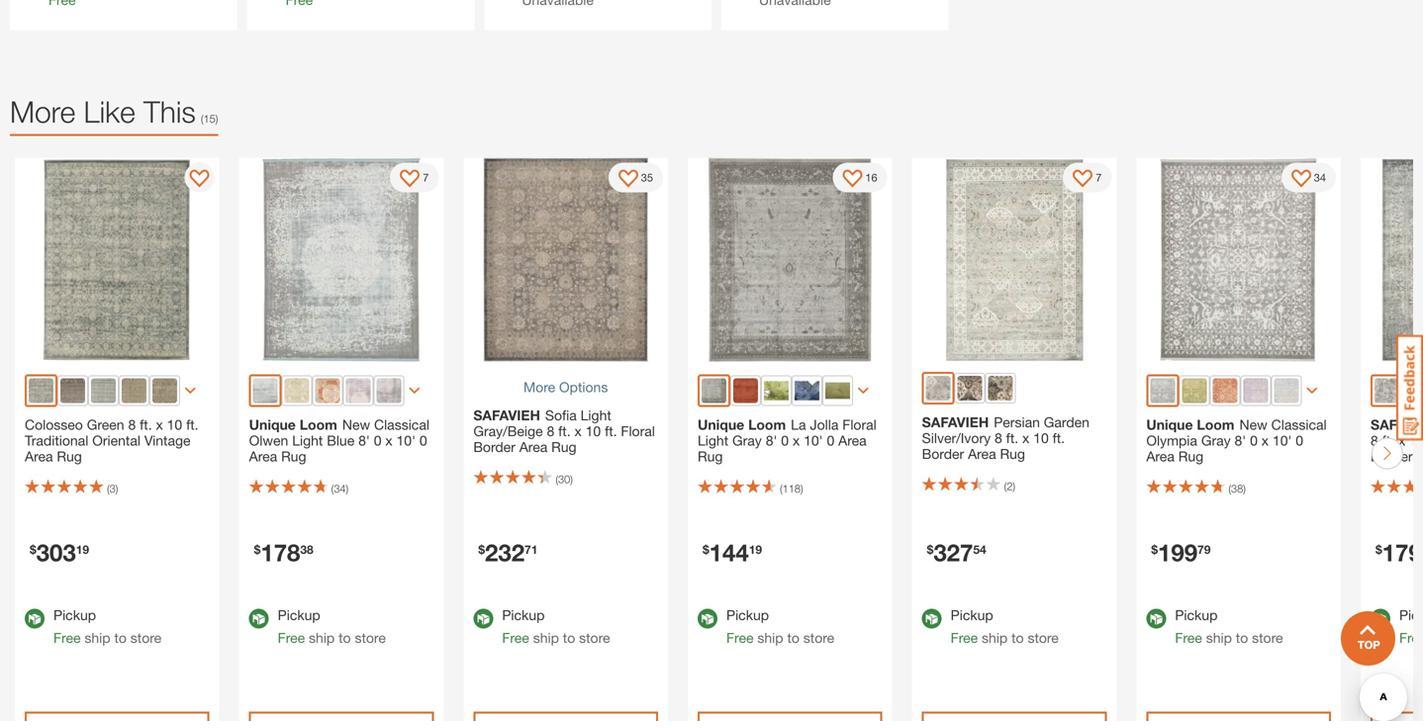 Task type: vqa. For each thing, say whether or not it's contained in the screenshot.
the Blue IMAGE at the right bottom of page
yes



Task type: describe. For each thing, give the bounding box(es) containing it.
232
[[485, 539, 525, 567]]

( 38 )
[[1229, 483, 1246, 496]]

$ for 178
[[254, 543, 261, 557]]

area for new classical olwen light blue 8' 0 x 10' 0 area rug
[[249, 449, 277, 465]]

new classical olympia gray 8' 0 x 10' 0 area rug
[[1147, 417, 1327, 465]]

10' for 178
[[396, 433, 416, 449]]

30
[[558, 473, 570, 486]]

traditional
[[25, 433, 88, 449]]

pick
[[1400, 608, 1423, 624]]

ft. up 2
[[1006, 430, 1019, 447]]

6 0 from the left
[[1296, 433, 1304, 449]]

38 inside $ 178 38
[[300, 543, 314, 557]]

free for 144
[[727, 630, 754, 647]]

floral inside la jolla floral light gray 8' 0 x 10' 0 area rug
[[843, 417, 877, 433]]

la jolla floral light gray 8' 0 x 10' 0 area rug
[[698, 417, 877, 465]]

8' for 144
[[766, 433, 777, 449]]

8' for 178
[[358, 433, 370, 449]]

) for 327
[[1013, 480, 1016, 493]]

more options
[[524, 379, 608, 396]]

classical for 178
[[374, 417, 430, 433]]

to for 199
[[1236, 630, 1249, 647]]

pick free
[[1400, 608, 1423, 647]]

x inside colosseo green 8 ft. x 10 ft. traditional oriental vintage area rug
[[156, 417, 163, 433]]

oriental
[[92, 433, 141, 449]]

) for 303
[[116, 483, 118, 496]]

10 for 232
[[586, 423, 601, 440]]

safavieh for 327
[[922, 414, 989, 431]]

area inside persian garden silver/ivory 8 ft. x 10 ft. border area rug
[[968, 446, 996, 463]]

area for la jolla floral light gray 8' 0 x 10' 0 area rug
[[839, 433, 867, 449]]

bone image
[[122, 379, 147, 403]]

to for 144
[[787, 630, 800, 647]]

floral inside sofia light gray/beige 8 ft. x 10 ft. floral border area rug
[[621, 423, 655, 440]]

rug inside new classical olympia gray 8' 0 x 10' 0 area rug
[[1179, 449, 1204, 465]]

$ 144 19
[[703, 539, 762, 567]]

silver/ivory
[[922, 430, 991, 447]]

( for 199
[[1229, 483, 1231, 496]]

safavie link
[[1371, 417, 1423, 465]]

8' inside new classical olympia gray 8' 0 x 10' 0 area rug
[[1235, 433, 1247, 449]]

new for 178
[[342, 417, 370, 433]]

ship for 178
[[309, 630, 335, 647]]

purple image for 178
[[346, 379, 371, 403]]

light gray image for 144
[[702, 379, 727, 403]]

store for 232
[[579, 630, 610, 647]]

4 / 15 group
[[683, 158, 898, 722]]

19 for 144
[[749, 543, 762, 557]]

16
[[866, 171, 878, 184]]

free for 178
[[278, 630, 305, 647]]

( for 144
[[780, 483, 783, 496]]

ship for 327
[[982, 630, 1008, 647]]

blue
[[327, 433, 355, 449]]

green image inside 4 / 15 group
[[826, 379, 850, 403]]

unique for 144
[[698, 417, 745, 433]]

display image for 232
[[618, 170, 638, 190]]

olwen
[[249, 433, 288, 449]]

$ inside $ 179
[[1376, 543, 1383, 557]]

unique for 199
[[1147, 417, 1193, 433]]

colosseo green 8 ft. x 10 ft. traditional oriental vintage area rug link
[[25, 417, 199, 465]]

more options link
[[474, 372, 658, 403]]

$ for 232
[[478, 543, 485, 557]]

unique loom for 144
[[698, 417, 786, 433]]

ship for 232
[[533, 630, 559, 647]]

3 0 from the left
[[781, 433, 789, 449]]

silver/ivory image
[[926, 376, 951, 401]]

light inside sofia light gray/beige 8 ft. x 10 ft. floral border area rug
[[581, 408, 612, 424]]

303
[[36, 539, 76, 567]]

54
[[973, 543, 987, 557]]

pickup for 199
[[1175, 608, 1218, 624]]

rug for sofia light gray/beige 8 ft. x 10 ft. floral border area rug
[[552, 439, 577, 456]]

light gray image for 199
[[1151, 379, 1175, 403]]

118
[[783, 483, 801, 496]]

light blue image inside the 2 / 15 group
[[253, 379, 278, 403]]

ft. down bone "image"
[[140, 417, 152, 433]]

to for 327
[[1012, 630, 1024, 647]]

free inside 7 / 15 group
[[1400, 630, 1423, 647]]

multi/light blue image
[[958, 376, 983, 401]]

gray/beige
[[474, 423, 543, 440]]

ivory image
[[377, 379, 402, 403]]

more like this ( 15 )
[[10, 94, 218, 129]]

classical for 199
[[1272, 417, 1327, 433]]

8 inside colosseo green 8 ft. x 10 ft. traditional oriental vintage area rug
[[128, 417, 136, 433]]

5 0 from the left
[[1250, 433, 1258, 449]]

rust red image
[[734, 379, 758, 403]]

to for 232
[[563, 630, 575, 647]]

79
[[1198, 543, 1211, 557]]

pickup free ship to store for 144
[[727, 608, 835, 647]]

( for 327
[[1004, 480, 1007, 493]]

border inside sofia light gray/beige 8 ft. x 10 ft. floral border area rug
[[474, 439, 516, 456]]

pickup free ship to store for 178
[[278, 608, 386, 647]]

pickup free ship to store for 327
[[951, 608, 1059, 647]]

loom for 199
[[1197, 417, 1235, 433]]

new classical olympia gray 8' 0 x 10' 0 area rug image
[[1137, 158, 1341, 363]]

gray inside la jolla floral light gray 8' 0 x 10' 0 area rug
[[733, 433, 762, 449]]

sofia
[[545, 408, 577, 424]]

19 for 303
[[76, 543, 89, 557]]

to for 178
[[339, 630, 351, 647]]

( 118 )
[[780, 483, 803, 496]]

persian garden silver/ivory 8 ft. x 10 ft. border area rug image
[[912, 158, 1117, 363]]

rug for new classical olwen light blue 8' 0 x 10' 0 area rug
[[281, 449, 306, 465]]

1 / 15 group
[[10, 158, 224, 722]]

colosseo green 8 ft. x 10 ft. traditional oriental vintage area rug
[[25, 417, 199, 465]]

3
[[110, 483, 116, 496]]

1 display image from the left
[[190, 170, 210, 190]]

more for like
[[10, 94, 75, 129]]

beige image
[[152, 379, 177, 403]]

5 / 15 group
[[907, 158, 1122, 722]]

10 for 327
[[1034, 430, 1049, 447]]

area inside new classical olympia gray 8' 0 x 10' 0 area rug
[[1147, 449, 1175, 465]]

x inside new classical olwen light blue 8' 0 x 10' 0 area rug
[[385, 433, 393, 449]]

34 inside the 2 / 15 group
[[334, 483, 346, 496]]

border inside persian garden silver/ivory 8 ft. x 10 ft. border area rug
[[922, 446, 964, 463]]

$ 178 38
[[254, 539, 314, 567]]

x inside la jolla floral light gray 8' 0 x 10' 0 area rug
[[793, 433, 800, 449]]

6 / 15 group
[[1132, 158, 1346, 722]]

10' inside new classical olympia gray 8' 0 x 10' 0 area rug
[[1273, 433, 1292, 449]]

loom for 178
[[300, 417, 337, 433]]

store for 178
[[355, 630, 386, 647]]

free for 303
[[53, 630, 81, 647]]

2
[[1007, 480, 1013, 493]]

pickup for 178
[[278, 608, 320, 624]]

la jolla floral light gray 8' 0 x 10' 0 area rug image
[[688, 158, 893, 363]]

2 light green image from the left
[[1182, 379, 1207, 403]]

vintage
[[144, 433, 191, 449]]

$ 327 54
[[927, 539, 987, 567]]

$ for 303
[[30, 543, 36, 557]]

2 0 from the left
[[420, 433, 427, 449]]

8 for 232
[[547, 423, 555, 440]]

ship for 303
[[85, 630, 110, 647]]

available for pickup image for 199
[[1147, 610, 1166, 629]]

green image inside 1 / 15 group
[[29, 379, 53, 403]]

$ for 199
[[1152, 543, 1158, 557]]

ft. down more options link
[[558, 423, 571, 440]]

7 button for 178
[[390, 163, 439, 193]]

light for 144
[[698, 433, 729, 449]]



Task type: locate. For each thing, give the bounding box(es) containing it.
0 horizontal spatial light green image
[[764, 379, 789, 403]]

$ inside $ 199 79
[[1152, 543, 1158, 557]]

7 inside the 2 / 15 group
[[423, 171, 429, 184]]

5 available for pickup image from the left
[[1147, 610, 1166, 629]]

6 pickup free ship to store from the left
[[1175, 608, 1283, 647]]

1 horizontal spatial 10'
[[804, 433, 823, 449]]

x right the blue at the left bottom of page
[[385, 433, 393, 449]]

1 unique loom from the left
[[249, 417, 337, 433]]

7 button
[[390, 163, 439, 193], [1063, 163, 1112, 193]]

pickup for 144
[[727, 608, 769, 624]]

purple image inside the 2 / 15 group
[[346, 379, 371, 403]]

ship inside '5 / 15' group
[[982, 630, 1008, 647]]

rug inside colosseo green 8 ft. x 10 ft. traditional oriental vintage area rug
[[57, 449, 82, 465]]

light green image right rust red image at the bottom right of page
[[764, 379, 789, 403]]

0 horizontal spatial 10
[[167, 417, 182, 433]]

floral right sofia
[[621, 423, 655, 440]]

0 horizontal spatial floral
[[621, 423, 655, 440]]

( down persian garden silver/ivory 8 ft. x 10 ft. border area rug
[[1004, 480, 1007, 493]]

terracotta image
[[315, 379, 340, 403]]

free down pick
[[1400, 630, 1423, 647]]

144
[[709, 539, 749, 567]]

6 free from the left
[[1175, 630, 1203, 647]]

store for 199
[[1252, 630, 1283, 647]]

6 ship from the left
[[1206, 630, 1232, 647]]

rug inside persian garden silver/ivory 8 ft. x 10 ft. border area rug
[[1000, 446, 1025, 463]]

available for pickup image down 178 in the bottom left of the page
[[249, 610, 269, 629]]

unique loom inside the 2 / 15 group
[[249, 417, 337, 433]]

1 free from the left
[[53, 630, 81, 647]]

6 pickup from the left
[[1175, 608, 1218, 624]]

green image left light brown icon
[[29, 379, 53, 403]]

light green image left terracotta icon
[[1182, 379, 1207, 403]]

free for 199
[[1175, 630, 1203, 647]]

3 ship from the left
[[533, 630, 559, 647]]

1 10' from the left
[[396, 433, 416, 449]]

2 gray from the left
[[1202, 433, 1231, 449]]

( inside more like this ( 15 )
[[201, 112, 203, 125]]

loom
[[300, 417, 337, 433], [748, 417, 786, 433], [1197, 417, 1235, 433]]

1 horizontal spatial display image
[[400, 170, 420, 190]]

1 store from the left
[[130, 630, 162, 647]]

available for pickup image for 144
[[698, 610, 718, 629]]

7 $ from the left
[[1376, 543, 1383, 557]]

) right the this
[[216, 112, 218, 125]]

1 horizontal spatial more
[[524, 379, 555, 396]]

8 for 327
[[995, 430, 1003, 447]]

2 horizontal spatial loom
[[1197, 417, 1235, 433]]

light inside new classical olwen light blue 8' 0 x 10' 0 area rug
[[292, 433, 323, 449]]

x down options
[[575, 423, 582, 440]]

2 classical from the left
[[1272, 417, 1327, 433]]

safavieh
[[474, 408, 540, 424], [922, 414, 989, 431]]

0 horizontal spatial loom
[[300, 417, 337, 433]]

store inside '5 / 15' group
[[1028, 630, 1059, 647]]

) inside 6 / 15 group
[[1244, 483, 1246, 496]]

pickup down $ 144 19
[[727, 608, 769, 624]]

display image for 199
[[1292, 170, 1311, 190]]

8' left la
[[766, 433, 777, 449]]

purple image
[[346, 379, 371, 403], [1244, 379, 1268, 403]]

free down $ 199 79
[[1175, 630, 1203, 647]]

2 light blue image from the left
[[1274, 379, 1299, 403]]

2 store from the left
[[355, 630, 386, 647]]

2 horizontal spatial unique
[[1147, 417, 1193, 433]]

la
[[791, 417, 806, 433]]

ship down 79
[[1206, 630, 1232, 647]]

(
[[201, 112, 203, 125], [556, 473, 558, 486], [1004, 480, 1007, 493], [107, 483, 110, 496], [331, 483, 334, 496], [780, 483, 783, 496], [1229, 483, 1231, 496]]

$ inside $ 144 19
[[703, 543, 709, 557]]

8 right green
[[128, 417, 136, 433]]

floral
[[843, 417, 877, 433], [621, 423, 655, 440]]

38 inside 6 / 15 group
[[1231, 483, 1244, 496]]

0 horizontal spatial 38
[[300, 543, 314, 557]]

new
[[342, 417, 370, 433], [1240, 417, 1268, 433]]

3 loom from the left
[[1197, 417, 1235, 433]]

purple image for 199
[[1244, 379, 1268, 403]]

pickup free ship to store for 199
[[1175, 608, 1283, 647]]

7 / 15 group
[[1356, 158, 1423, 722]]

0 horizontal spatial 8'
[[358, 433, 370, 449]]

2 available for pickup image from the left
[[1371, 610, 1391, 629]]

available for pickup image
[[922, 610, 942, 629], [1371, 610, 1391, 629]]

2 horizontal spatial unique loom
[[1147, 417, 1235, 433]]

ship down $ 178 38
[[309, 630, 335, 647]]

2 unique from the left
[[698, 417, 745, 433]]

colosseo
[[25, 417, 83, 433]]

4 store from the left
[[804, 630, 835, 647]]

3 10' from the left
[[1273, 433, 1292, 449]]

2 $ from the left
[[254, 543, 261, 557]]

1 classical from the left
[[374, 417, 430, 433]]

5 pickup from the left
[[951, 608, 994, 624]]

ship down $ 303 19
[[85, 630, 110, 647]]

light down options
[[581, 408, 612, 424]]

2 new from the left
[[1240, 417, 1268, 433]]

new for 199
[[1240, 417, 1268, 433]]

rug for colosseo green 8 ft. x 10 ft. traditional oriental vintage area rug
[[57, 449, 82, 465]]

) inside the 2 / 15 group
[[346, 483, 349, 496]]

7 free from the left
[[1400, 630, 1423, 647]]

loom inside 4 / 15 group
[[748, 417, 786, 433]]

1 horizontal spatial 19
[[749, 543, 762, 557]]

safavie
[[1371, 417, 1423, 433]]

1 horizontal spatial floral
[[843, 417, 877, 433]]

gray image
[[91, 379, 116, 403]]

evoke silver/ivory 8 ft. x 10 ft. distressed border medallion area rug image
[[1361, 158, 1423, 363]]

4 pickup from the left
[[727, 608, 769, 624]]

2 display image from the left
[[400, 170, 420, 190]]

rug inside new classical olwen light blue 8' 0 x 10' 0 area rug
[[281, 449, 306, 465]]

2 available for pickup image from the left
[[249, 610, 269, 629]]

blue image
[[795, 379, 820, 403]]

safavieh for 232
[[474, 408, 540, 424]]

pickup inside 3 / 15 "group"
[[502, 608, 545, 624]]

new inside new classical olympia gray 8' 0 x 10' 0 area rug
[[1240, 417, 1268, 433]]

1 unique from the left
[[249, 417, 296, 433]]

store for 144
[[804, 630, 835, 647]]

1 pickup from the left
[[53, 608, 96, 624]]

1 vertical spatial 38
[[300, 543, 314, 557]]

store for 303
[[130, 630, 162, 647]]

pickup down $ 199 79
[[1175, 608, 1218, 624]]

light blue image left light green image
[[253, 379, 278, 403]]

2 7 from the left
[[1096, 171, 1102, 184]]

options
[[559, 379, 608, 396]]

10' inside new classical olwen light blue 8' 0 x 10' 0 area rug
[[396, 433, 416, 449]]

olympia
[[1147, 433, 1198, 449]]

2 10' from the left
[[804, 433, 823, 449]]

10'
[[396, 433, 416, 449], [804, 433, 823, 449], [1273, 433, 1292, 449]]

pickup free ship to store inside the 2 / 15 group
[[278, 608, 386, 647]]

classical
[[374, 417, 430, 433], [1272, 417, 1327, 433]]

pickup free ship to store down 54
[[951, 608, 1059, 647]]

10 inside colosseo green 8 ft. x 10 ft. traditional oriental vintage area rug
[[167, 417, 182, 433]]

8' inside la jolla floral light gray 8' 0 x 10' 0 area rug
[[766, 433, 777, 449]]

unique loom down terracotta icon
[[1147, 417, 1235, 433]]

pickup inside 6 / 15 group
[[1175, 608, 1218, 624]]

light gray image
[[702, 379, 727, 403], [1151, 379, 1175, 403]]

gray inside new classical olympia gray 8' 0 x 10' 0 area rug
[[1202, 433, 1231, 449]]

0 horizontal spatial light gray image
[[702, 379, 727, 403]]

ship for 144
[[758, 630, 784, 647]]

2 purple image from the left
[[1244, 379, 1268, 403]]

more
[[10, 94, 75, 129], [524, 379, 555, 396]]

1 horizontal spatial light
[[581, 408, 612, 424]]

1 loom from the left
[[300, 417, 337, 433]]

( for 178
[[331, 483, 334, 496]]

3 8' from the left
[[1235, 433, 1247, 449]]

display image inside 7 dropdown button
[[400, 170, 420, 190]]

display image inside 35 dropdown button
[[618, 170, 638, 190]]

loom down terracotta icon
[[1197, 417, 1235, 433]]

purple image inside 6 / 15 group
[[1244, 379, 1268, 403]]

0 horizontal spatial 8
[[128, 417, 136, 433]]

green image
[[29, 379, 53, 403], [826, 379, 850, 403]]

1 vertical spatial 34
[[334, 483, 346, 496]]

) down new classical olympia gray 8' 0 x 10' 0 area rug
[[1244, 483, 1246, 496]]

) down persian garden silver/ivory 8 ft. x 10 ft. border area rug
[[1013, 480, 1016, 493]]

) inside more like this ( 15 )
[[216, 112, 218, 125]]

15
[[203, 112, 216, 125]]

available for pickup image down the 144
[[698, 610, 718, 629]]

5 pickup free ship to store from the left
[[951, 608, 1059, 647]]

) for 199
[[1244, 483, 1246, 496]]

1 new from the left
[[342, 417, 370, 433]]

0 horizontal spatial unique loom
[[249, 417, 337, 433]]

$ 303 19
[[30, 539, 89, 567]]

8
[[128, 417, 136, 433], [547, 423, 555, 440], [995, 430, 1003, 447]]

$ 179
[[1376, 539, 1422, 567]]

gray right olympia on the bottom
[[1202, 433, 1231, 449]]

0 horizontal spatial 10'
[[396, 433, 416, 449]]

1 horizontal spatial loom
[[748, 417, 786, 433]]

0 horizontal spatial display image
[[190, 170, 210, 190]]

2 horizontal spatial 10'
[[1273, 433, 1292, 449]]

2 unique loom from the left
[[698, 417, 786, 433]]

1 horizontal spatial light blue image
[[1274, 379, 1299, 403]]

display image
[[618, 170, 638, 190], [843, 170, 863, 190], [1073, 170, 1093, 190], [1292, 170, 1311, 190]]

3 / 15 group
[[459, 158, 673, 722]]

10' for 144
[[804, 433, 823, 449]]

( down new classical olympia gray 8' 0 x 10' 0 area rug
[[1229, 483, 1231, 496]]

floral right jolla
[[843, 417, 877, 433]]

2 green image from the left
[[826, 379, 850, 403]]

pickup free ship to store for 303
[[53, 608, 162, 647]]

2 horizontal spatial light
[[698, 433, 729, 449]]

3 unique from the left
[[1147, 417, 1193, 433]]

more for options
[[524, 379, 555, 396]]

1 horizontal spatial unique loom
[[698, 417, 786, 433]]

free down $ 232 71
[[502, 630, 529, 647]]

) down la jolla floral light gray 8' 0 x 10' 0 area rug
[[801, 483, 803, 496]]

8' right the blue at the left bottom of page
[[358, 433, 370, 449]]

pickup for 303
[[53, 608, 96, 624]]

7 button inside '5 / 15' group
[[1063, 163, 1112, 193]]

free inside 6 / 15 group
[[1175, 630, 1203, 647]]

safavieh left sofia
[[474, 408, 540, 424]]

7 for 178
[[423, 171, 429, 184]]

2 8' from the left
[[766, 433, 777, 449]]

x left garden
[[1023, 430, 1030, 447]]

area for colosseo green 8 ft. x 10 ft. traditional oriental vintage area rug
[[25, 449, 53, 465]]

( 3 )
[[107, 483, 118, 496]]

19 inside $ 144 19
[[749, 543, 762, 557]]

2 horizontal spatial 10
[[1034, 430, 1049, 447]]

loom left la
[[748, 417, 786, 433]]

like
[[84, 94, 135, 129]]

pickup down the $ 327 54
[[951, 608, 994, 624]]

2 7 button from the left
[[1063, 163, 1112, 193]]

1 8' from the left
[[358, 433, 370, 449]]

green
[[87, 417, 124, 433]]

pickup free ship to store
[[53, 608, 162, 647], [278, 608, 386, 647], [502, 608, 610, 647], [727, 608, 835, 647], [951, 608, 1059, 647], [1175, 608, 1283, 647]]

1 horizontal spatial 7
[[1096, 171, 1102, 184]]

pickup free ship to store down $ 144 19
[[727, 608, 835, 647]]

$ for 144
[[703, 543, 709, 557]]

71
[[525, 543, 538, 557]]

( down new classical olwen light blue 8' 0 x 10' 0 area rug
[[331, 483, 334, 496]]

1 horizontal spatial safavieh
[[922, 414, 989, 431]]

35 button
[[609, 163, 663, 193]]

0 horizontal spatial unique
[[249, 417, 296, 433]]

8 right gray/beige
[[547, 423, 555, 440]]

free for 232
[[502, 630, 529, 647]]

ship inside 1 / 15 group
[[85, 630, 110, 647]]

ship down 54
[[982, 630, 1008, 647]]

classical left 7 / 15 group
[[1272, 417, 1327, 433]]

16 button
[[833, 163, 888, 193]]

gray
[[733, 433, 762, 449], [1202, 433, 1231, 449]]

19
[[76, 543, 89, 557], [749, 543, 762, 557]]

available for pickup image for 327
[[922, 610, 942, 629]]

3 unique loom from the left
[[1147, 417, 1235, 433]]

available for pickup image down 232
[[474, 610, 493, 629]]

( down colosseo green 8 ft. x 10 ft. traditional oriental vintage area rug
[[107, 483, 110, 496]]

3 to from the left
[[563, 630, 575, 647]]

light green image
[[285, 379, 310, 403]]

new inside new classical olwen light blue 8' 0 x 10' 0 area rug
[[342, 417, 370, 433]]

ship inside 3 / 15 "group"
[[533, 630, 559, 647]]

light brown image
[[60, 379, 85, 403]]

1 light blue image from the left
[[253, 379, 278, 403]]

3 pickup free ship to store from the left
[[502, 608, 610, 647]]

2 ship from the left
[[309, 630, 335, 647]]

more left like
[[10, 94, 75, 129]]

ship
[[85, 630, 110, 647], [309, 630, 335, 647], [533, 630, 559, 647], [758, 630, 784, 647], [982, 630, 1008, 647], [1206, 630, 1232, 647]]

19 inside $ 303 19
[[76, 543, 89, 557]]

1 horizontal spatial 7 button
[[1063, 163, 1112, 193]]

) for 178
[[346, 483, 349, 496]]

0 horizontal spatial gray
[[733, 433, 762, 449]]

store for 327
[[1028, 630, 1059, 647]]

( 30 )
[[556, 473, 573, 486]]

7 inside '5 / 15' group
[[1096, 171, 1102, 184]]

to inside the 2 / 15 group
[[339, 630, 351, 647]]

available for pickup image for 179
[[1371, 610, 1391, 629]]

ft. right oriental
[[186, 417, 199, 433]]

free inside 1 / 15 group
[[53, 630, 81, 647]]

pickup down $ 303 19
[[53, 608, 96, 624]]

4 pickup free ship to store from the left
[[727, 608, 835, 647]]

( for 303
[[107, 483, 110, 496]]

7 for 327
[[1096, 171, 1102, 184]]

34
[[1314, 171, 1326, 184], [334, 483, 346, 496]]

ship inside the 2 / 15 group
[[309, 630, 335, 647]]

feedback link image
[[1397, 335, 1423, 441]]

persian garden silver/ivory 8 ft. x 10 ft. border area rug
[[922, 414, 1090, 463]]

3 free from the left
[[502, 630, 529, 647]]

2 display image from the left
[[843, 170, 863, 190]]

1 display image from the left
[[618, 170, 638, 190]]

1 horizontal spatial border
[[922, 446, 964, 463]]

light for 178
[[292, 433, 323, 449]]

available for pickup image down 327
[[922, 610, 942, 629]]

to inside 1 / 15 group
[[114, 630, 127, 647]]

unique loom inside 6 / 15 group
[[1147, 417, 1235, 433]]

available for pickup image for 303
[[25, 610, 45, 629]]

more inside 3 / 15 "group"
[[524, 379, 555, 396]]

x left jolla
[[793, 433, 800, 449]]

8 inside sofia light gray/beige 8 ft. x 10 ft. floral border area rug
[[547, 423, 555, 440]]

pickup for 232
[[502, 608, 545, 624]]

( down sofia light gray/beige 8 ft. x 10 ft. floral border area rug
[[556, 473, 558, 486]]

more up sofia
[[524, 379, 555, 396]]

1 horizontal spatial 10
[[586, 423, 601, 440]]

ship inside 4 / 15 group
[[758, 630, 784, 647]]

persian
[[994, 414, 1040, 431]]

0 horizontal spatial 7 button
[[390, 163, 439, 193]]

4 display image from the left
[[1292, 170, 1311, 190]]

ft. down options
[[605, 423, 617, 440]]

$
[[30, 543, 36, 557], [254, 543, 261, 557], [478, 543, 485, 557], [703, 543, 709, 557], [927, 543, 934, 557], [1152, 543, 1158, 557], [1376, 543, 1383, 557]]

1 horizontal spatial green image
[[826, 379, 850, 403]]

$ 199 79
[[1152, 539, 1211, 567]]

purple image right terracotta icon
[[1244, 379, 1268, 403]]

free down $ 303 19
[[53, 630, 81, 647]]

0 horizontal spatial purple image
[[346, 379, 371, 403]]

199
[[1158, 539, 1198, 567]]

free for 327
[[951, 630, 978, 647]]

1 horizontal spatial 34
[[1314, 171, 1326, 184]]

light gray image inside 6 / 15 group
[[1151, 379, 1175, 403]]

35
[[641, 171, 653, 184]]

34 inside dropdown button
[[1314, 171, 1326, 184]]

display image for 144
[[843, 170, 863, 190]]

pickup free ship to store inside 3 / 15 "group"
[[502, 608, 610, 647]]

display image
[[190, 170, 210, 190], [400, 170, 420, 190]]

1 ship from the left
[[85, 630, 110, 647]]

loom down terracotta image
[[300, 417, 337, 433]]

green image right blue icon
[[826, 379, 850, 403]]

pickup free ship to store inside 4 / 15 group
[[727, 608, 835, 647]]

free
[[53, 630, 81, 647], [278, 630, 305, 647], [502, 630, 529, 647], [727, 630, 754, 647], [951, 630, 978, 647], [1175, 630, 1203, 647], [1400, 630, 1423, 647]]

light gray image left rust red image at the bottom right of page
[[702, 379, 727, 403]]

pickup down $ 232 71
[[502, 608, 545, 624]]

pickup free ship to store for 232
[[502, 608, 610, 647]]

light blue image inside 6 / 15 group
[[1274, 379, 1299, 403]]

( inside 4 / 15 group
[[780, 483, 783, 496]]

1 7 from the left
[[423, 171, 429, 184]]

jolla
[[810, 417, 839, 433]]

2 light gray image from the left
[[1151, 379, 1175, 403]]

sofia light gray/beige 8 ft. x 10 ft. floral border area rug
[[474, 408, 655, 456]]

4 available for pickup image from the left
[[698, 610, 718, 629]]

1 available for pickup image from the left
[[922, 610, 942, 629]]

to
[[114, 630, 127, 647], [339, 630, 351, 647], [563, 630, 575, 647], [787, 630, 800, 647], [1012, 630, 1024, 647], [1236, 630, 1249, 647]]

pickup
[[53, 608, 96, 624], [278, 608, 320, 624], [502, 608, 545, 624], [727, 608, 769, 624], [951, 608, 994, 624], [1175, 608, 1218, 624]]

available for pickup image for 178
[[249, 610, 269, 629]]

8' inside new classical olwen light blue 8' 0 x 10' 0 area rug
[[358, 433, 370, 449]]

2 pickup free ship to store from the left
[[278, 608, 386, 647]]

6 $ from the left
[[1152, 543, 1158, 557]]

1 to from the left
[[114, 630, 127, 647]]

new classical olwen light blue 8' 0 x 10' 0 area rug
[[249, 417, 430, 465]]

1 horizontal spatial new
[[1240, 417, 1268, 433]]

free down $ 178 38
[[278, 630, 305, 647]]

pickup inside 4 / 15 group
[[727, 608, 769, 624]]

3 available for pickup image from the left
[[474, 610, 493, 629]]

pickup free ship to store down 79
[[1175, 608, 1283, 647]]

0 horizontal spatial new
[[342, 417, 370, 433]]

pickup free ship to store down 71
[[502, 608, 610, 647]]

1 7 button from the left
[[390, 163, 439, 193]]

x
[[156, 417, 163, 433], [575, 423, 582, 440], [1023, 430, 1030, 447], [385, 433, 393, 449], [793, 433, 800, 449], [1262, 433, 1269, 449]]

rug
[[552, 439, 577, 456], [1000, 446, 1025, 463], [57, 449, 82, 465], [281, 449, 306, 465], [698, 449, 723, 465], [1179, 449, 1204, 465]]

( 34 )
[[331, 483, 349, 496]]

light left the blue at the left bottom of page
[[292, 433, 323, 449]]

0 horizontal spatial classical
[[374, 417, 430, 433]]

179
[[1383, 539, 1422, 567]]

$ inside the $ 327 54
[[927, 543, 934, 557]]

8 right silver/ivory at the bottom right
[[995, 430, 1003, 447]]

1 horizontal spatial light green image
[[1182, 379, 1207, 403]]

0 horizontal spatial light blue image
[[253, 379, 278, 403]]

)
[[216, 112, 218, 125], [570, 473, 573, 486], [1013, 480, 1016, 493], [116, 483, 118, 496], [346, 483, 349, 496], [801, 483, 803, 496], [1244, 483, 1246, 496]]

available for pickup image inside '5 / 15' group
[[922, 610, 942, 629]]

2 free from the left
[[278, 630, 305, 647]]

available for pickup image for 232
[[474, 610, 493, 629]]

store inside 6 / 15 group
[[1252, 630, 1283, 647]]

store inside 4 / 15 group
[[804, 630, 835, 647]]

colosseo green 8 ft. x 10 ft. traditional oriental vintage area rug image
[[15, 158, 219, 363]]

1 light gray image from the left
[[702, 379, 727, 403]]

1 vertical spatial more
[[524, 379, 555, 396]]

327
[[934, 539, 973, 567]]

34 button
[[1282, 163, 1336, 193]]

1 0 from the left
[[374, 433, 382, 449]]

ship down $ 144 19
[[758, 630, 784, 647]]

( inside '5 / 15' group
[[1004, 480, 1007, 493]]

ft. right the persian
[[1053, 430, 1065, 447]]

0 horizontal spatial 7
[[423, 171, 429, 184]]

) for 144
[[801, 483, 803, 496]]

1 purple image from the left
[[346, 379, 371, 403]]

4 ship from the left
[[758, 630, 784, 647]]

unique loom down light green image
[[249, 417, 337, 433]]

free down $ 144 19
[[727, 630, 754, 647]]

0 horizontal spatial green image
[[29, 379, 53, 403]]

0 horizontal spatial 19
[[76, 543, 89, 557]]

1 horizontal spatial classical
[[1272, 417, 1327, 433]]

3 display image from the left
[[1073, 170, 1093, 190]]

free down the $ 327 54
[[951, 630, 978, 647]]

rug for la jolla floral light gray 8' 0 x 10' 0 area rug
[[698, 449, 723, 465]]

) inside 4 / 15 group
[[801, 483, 803, 496]]

10
[[167, 417, 182, 433], [586, 423, 601, 440], [1034, 430, 1049, 447]]

area
[[839, 433, 867, 449], [519, 439, 548, 456], [968, 446, 996, 463], [25, 449, 53, 465], [249, 449, 277, 465], [1147, 449, 1175, 465]]

unique loom down rust red image at the bottom right of page
[[698, 417, 786, 433]]

free inside '5 / 15' group
[[951, 630, 978, 647]]

2 horizontal spatial 8
[[995, 430, 1003, 447]]

( inside 1 / 15 group
[[107, 483, 110, 496]]

purple image left 'ivory' image
[[346, 379, 371, 403]]

terracotta image
[[1213, 379, 1238, 403]]

pickup free ship to store down $ 303 19
[[53, 608, 162, 647]]

4 free from the left
[[727, 630, 754, 647]]

store
[[130, 630, 162, 647], [355, 630, 386, 647], [579, 630, 610, 647], [804, 630, 835, 647], [1028, 630, 1059, 647], [1252, 630, 1283, 647]]

x inside persian garden silver/ivory 8 ft. x 10 ft. border area rug
[[1023, 430, 1030, 447]]

unique inside 6 / 15 group
[[1147, 417, 1193, 433]]

( 2 )
[[1004, 480, 1016, 493]]

1 horizontal spatial 8'
[[766, 433, 777, 449]]

0
[[374, 433, 382, 449], [420, 433, 427, 449], [781, 433, 789, 449], [827, 433, 835, 449], [1250, 433, 1258, 449], [1296, 433, 1304, 449]]

sofia light gray/beige 8 ft. x 10 ft. floral border area rug image
[[464, 158, 668, 363]]

( inside 3 / 15 "group"
[[556, 473, 558, 486]]

pickup inside the 2 / 15 group
[[278, 608, 320, 624]]

1 pickup free ship to store from the left
[[53, 608, 162, 647]]

4 0 from the left
[[827, 433, 835, 449]]

light left la
[[698, 433, 729, 449]]

1 $ from the left
[[30, 543, 36, 557]]

8'
[[358, 433, 370, 449], [766, 433, 777, 449], [1235, 433, 1247, 449]]

$ for 327
[[927, 543, 934, 557]]

8' up the ( 38 )
[[1235, 433, 1247, 449]]

ship for 199
[[1206, 630, 1232, 647]]

unique inside 4 / 15 group
[[698, 417, 745, 433]]

38
[[1231, 483, 1244, 496], [300, 543, 314, 557]]

3 $ from the left
[[478, 543, 485, 557]]

2 pickup from the left
[[278, 608, 320, 624]]

x right olympia on the bottom
[[1262, 433, 1269, 449]]

0 horizontal spatial light
[[292, 433, 323, 449]]

light blue image right terracotta icon
[[1274, 379, 1299, 403]]

1 gray from the left
[[733, 433, 762, 449]]

1 horizontal spatial unique
[[698, 417, 745, 433]]

x down beige icon
[[156, 417, 163, 433]]

classical down 'ivory' image
[[374, 417, 430, 433]]

unique inside the 2 / 15 group
[[249, 417, 296, 433]]

7 button for 327
[[1063, 163, 1112, 193]]

unique loom
[[249, 417, 337, 433], [698, 417, 786, 433], [1147, 417, 1235, 433]]

$ inside $ 178 38
[[254, 543, 261, 557]]

pickup inside '5 / 15' group
[[951, 608, 994, 624]]

5 ship from the left
[[982, 630, 1008, 647]]

pickup free ship to store down $ 178 38
[[278, 608, 386, 647]]

4 to from the left
[[787, 630, 800, 647]]

1 horizontal spatial 38
[[1231, 483, 1244, 496]]

2 loom from the left
[[748, 417, 786, 433]]

0 horizontal spatial available for pickup image
[[922, 610, 942, 629]]

178
[[261, 539, 300, 567]]

1 horizontal spatial purple image
[[1244, 379, 1268, 403]]

0 horizontal spatial border
[[474, 439, 516, 456]]

7
[[423, 171, 429, 184], [1096, 171, 1102, 184]]

10 inside persian garden silver/ivory 8 ft. x 10 ft. border area rug
[[1034, 430, 1049, 447]]

5 free from the left
[[951, 630, 978, 647]]

area inside new classical olwen light blue 8' 0 x 10' 0 area rug
[[249, 449, 277, 465]]

pickup inside 1 / 15 group
[[53, 608, 96, 624]]

1 horizontal spatial available for pickup image
[[1371, 610, 1391, 629]]

1 19 from the left
[[76, 543, 89, 557]]

silver/ivory image
[[1375, 379, 1400, 403]]

( for 232
[[556, 473, 558, 486]]

to inside 3 / 15 "group"
[[563, 630, 575, 647]]

area for sofia light gray/beige 8 ft. x 10 ft. floral border area rug
[[519, 439, 548, 456]]

multi/ivory image
[[989, 376, 1013, 401]]

safavieh inside '5 / 15' group
[[922, 414, 989, 431]]

classical inside new classical olwen light blue 8' 0 x 10' 0 area rug
[[374, 417, 430, 433]]

5 $ from the left
[[927, 543, 934, 557]]

1 green image from the left
[[29, 379, 53, 403]]

1 horizontal spatial gray
[[1202, 433, 1231, 449]]

rug inside la jolla floral light gray 8' 0 x 10' 0 area rug
[[698, 449, 723, 465]]

pickup for 327
[[951, 608, 994, 624]]

ft.
[[140, 417, 152, 433], [186, 417, 199, 433], [558, 423, 571, 440], [605, 423, 617, 440], [1006, 430, 1019, 447], [1053, 430, 1065, 447]]

garden
[[1044, 414, 1090, 431]]

light gray image up olympia on the bottom
[[1151, 379, 1175, 403]]

x inside sofia light gray/beige 8 ft. x 10 ft. floral border area rug
[[575, 423, 582, 440]]

6 to from the left
[[1236, 630, 1249, 647]]

new classical olwen light blue 8' 0 x 10' 0 area rug image
[[239, 158, 444, 363]]

) down oriental
[[116, 483, 118, 496]]

unique loom inside 4 / 15 group
[[698, 417, 786, 433]]

4 $ from the left
[[703, 543, 709, 557]]

unique
[[249, 417, 296, 433], [698, 417, 745, 433], [1147, 417, 1193, 433]]

free inside 3 / 15 "group"
[[502, 630, 529, 647]]

0 horizontal spatial more
[[10, 94, 75, 129]]

rug inside sofia light gray/beige 8 ft. x 10 ft. floral border area rug
[[552, 439, 577, 456]]

pickup down $ 178 38
[[278, 608, 320, 624]]

2 / 15 group
[[234, 158, 449, 722]]

gray down rust red image at the bottom right of page
[[733, 433, 762, 449]]

store inside 3 / 15 "group"
[[579, 630, 610, 647]]

unique loom for 178
[[249, 417, 337, 433]]

) down the blue at the left bottom of page
[[346, 483, 349, 496]]

classical inside new classical olympia gray 8' 0 x 10' 0 area rug
[[1272, 417, 1327, 433]]

) for 232
[[570, 473, 573, 486]]

display image for 327
[[1073, 170, 1093, 190]]

border
[[474, 439, 516, 456], [922, 446, 964, 463]]

area inside colosseo green 8 ft. x 10 ft. traditional oriental vintage area rug
[[25, 449, 53, 465]]

2 19 from the left
[[749, 543, 762, 557]]

1 light green image from the left
[[764, 379, 789, 403]]

1 horizontal spatial 8
[[547, 423, 555, 440]]

available for pickup image left pick
[[1371, 610, 1391, 629]]

6 store from the left
[[1252, 630, 1283, 647]]

0 vertical spatial 34
[[1314, 171, 1326, 184]]

( right the this
[[201, 112, 203, 125]]

available for pickup image down 199
[[1147, 610, 1166, 629]]

0 vertical spatial more
[[10, 94, 75, 129]]

5 to from the left
[[1012, 630, 1024, 647]]

1 available for pickup image from the left
[[25, 610, 45, 629]]

this
[[144, 94, 196, 129]]

unique for 178
[[249, 417, 296, 433]]

2 to from the left
[[339, 630, 351, 647]]

$ 232 71
[[478, 539, 538, 567]]

( down la jolla floral light gray 8' 0 x 10' 0 area rug
[[780, 483, 783, 496]]

1 horizontal spatial light gray image
[[1151, 379, 1175, 403]]

area inside sofia light gray/beige 8 ft. x 10 ft. floral border area rug
[[519, 439, 548, 456]]

2 horizontal spatial 8'
[[1235, 433, 1247, 449]]

0 horizontal spatial 34
[[334, 483, 346, 496]]

loom for 144
[[748, 417, 786, 433]]

safavieh down multi/light blue icon on the right
[[922, 414, 989, 431]]

x inside new classical olympia gray 8' 0 x 10' 0 area rug
[[1262, 433, 1269, 449]]

light
[[581, 408, 612, 424], [292, 433, 323, 449], [698, 433, 729, 449]]

available for pickup image
[[25, 610, 45, 629], [249, 610, 269, 629], [474, 610, 493, 629], [698, 610, 718, 629], [1147, 610, 1166, 629]]

3 pickup from the left
[[502, 608, 545, 624]]

10' inside la jolla floral light gray 8' 0 x 10' 0 area rug
[[804, 433, 823, 449]]

3 store from the left
[[579, 630, 610, 647]]

0 horizontal spatial safavieh
[[474, 408, 540, 424]]

to for 303
[[114, 630, 127, 647]]

available for pickup image down 303
[[25, 610, 45, 629]]

unique loom for 199
[[1147, 417, 1235, 433]]

5 store from the left
[[1028, 630, 1059, 647]]

0 vertical spatial 38
[[1231, 483, 1244, 496]]

light blue image
[[253, 379, 278, 403], [1274, 379, 1299, 403]]

light green image
[[764, 379, 789, 403], [1182, 379, 1207, 403]]

) down sofia light gray/beige 8 ft. x 10 ft. floral border area rug
[[570, 473, 573, 486]]

ship inside 6 / 15 group
[[1206, 630, 1232, 647]]

ship down 71
[[533, 630, 559, 647]]



